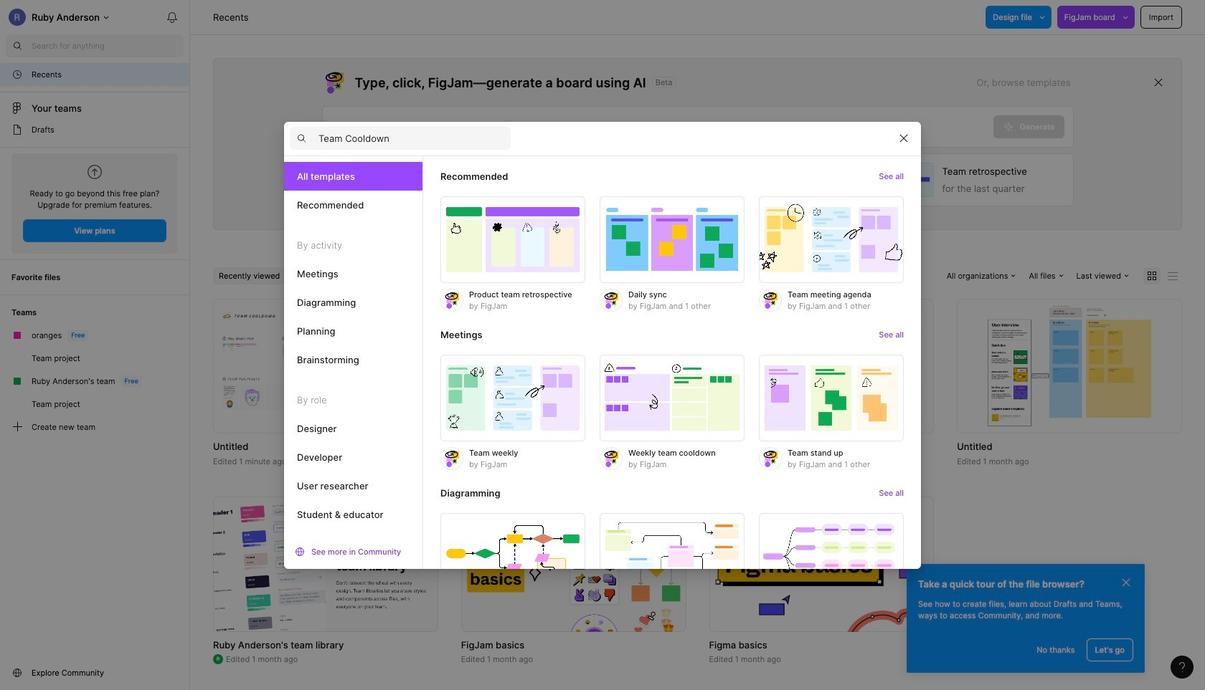 Task type: locate. For each thing, give the bounding box(es) containing it.
team stand up image
[[759, 355, 904, 442]]

weekly team cooldown image
[[600, 355, 745, 442]]

Search for anything text field
[[32, 40, 184, 52]]

diagram basics image
[[441, 514, 585, 601]]

uml diagram image
[[600, 514, 745, 601]]

bell 32 image
[[161, 6, 184, 29]]

dialog
[[284, 121, 921, 629]]

file thumbnail image
[[988, 306, 1151, 427], [220, 308, 431, 425], [468, 308, 679, 425], [716, 308, 927, 425], [213, 497, 438, 632], [461, 497, 686, 632], [709, 497, 934, 632]]

daily sync image
[[600, 196, 745, 283]]

team meeting agenda image
[[759, 196, 904, 283]]



Task type: describe. For each thing, give the bounding box(es) containing it.
team weekly image
[[441, 355, 585, 442]]

search 32 image
[[6, 34, 29, 57]]

Search templates text field
[[319, 130, 511, 147]]

recent 16 image
[[11, 69, 23, 80]]

mindmap image
[[759, 514, 904, 601]]

product team retrospective image
[[441, 196, 585, 283]]

Ex: A weekly team meeting, starting with an ice breaker field
[[322, 107, 994, 147]]

community 16 image
[[11, 668, 23, 679]]

page 16 image
[[11, 124, 23, 136]]



